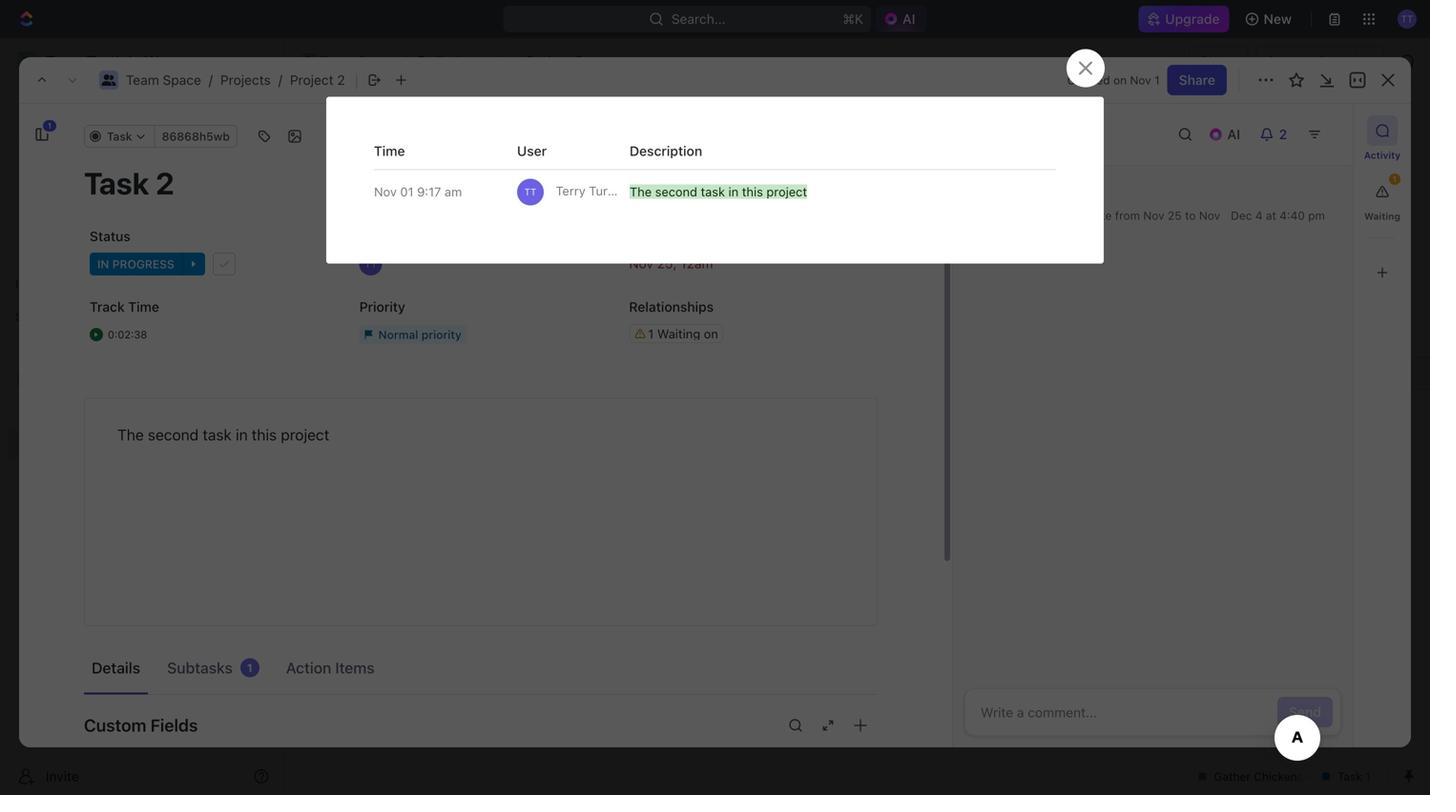 Task type: describe. For each thing, give the bounding box(es) containing it.
changed
[[1014, 209, 1061, 222]]

task sidebar content section
[[952, 104, 1353, 748]]

inbox link
[[8, 125, 277, 155]]

⌘k
[[843, 11, 863, 27]]

relationships
[[629, 299, 714, 315]]

9:17
[[417, 185, 441, 199]]

dashboards link
[[8, 190, 277, 220]]

project inside team space / projects / project 2 |
[[290, 72, 334, 88]]

created on nov 1
[[1067, 73, 1160, 87]]

1 inside task sidebar navigation tab list
[[1393, 175, 1397, 184]]

1 horizontal spatial 2
[[422, 114, 439, 145]]

0 vertical spatial add
[[1292, 123, 1317, 138]]

date
[[1088, 209, 1112, 222]]

1 button inside task sidebar navigation tab list
[[1367, 174, 1400, 207]]

nov right from
[[1143, 209, 1164, 222]]

changed due date from nov 25 to
[[1011, 209, 1199, 222]]

space for team space
[[357, 53, 396, 69]]

1 horizontal spatial add task
[[1292, 123, 1350, 138]]

terry
[[556, 184, 586, 198]]

0 horizontal spatial the
[[117, 426, 144, 444]]

1 vertical spatial project
[[281, 426, 329, 444]]

1 horizontal spatial on
[[1113, 73, 1127, 87]]

automations
[[1266, 53, 1346, 69]]

25 inside nov 25
[[991, 224, 1005, 238]]

0 horizontal spatial team space link
[[126, 72, 201, 88]]

track
[[90, 299, 125, 315]]

home link
[[8, 93, 277, 123]]

0 vertical spatial projects
[[436, 53, 486, 69]]

user group image
[[20, 374, 34, 385]]

search...
[[671, 11, 726, 27]]

1 horizontal spatial 25
[[1168, 209, 1182, 222]]

priority
[[359, 299, 405, 315]]

created
[[1067, 73, 1110, 87]]

table
[[579, 177, 613, 193]]

Search tasks... text field
[[1192, 217, 1383, 246]]

favorites
[[15, 278, 66, 291]]

1 up inbox
[[48, 122, 52, 130]]

0 horizontal spatial project 2
[[331, 114, 444, 145]]

task 1
[[384, 332, 423, 348]]

01
[[400, 185, 414, 199]]

nov 01 9:17 am
[[374, 185, 462, 199]]

1 vertical spatial second
[[148, 426, 199, 444]]

pm
[[1308, 209, 1325, 222]]

description
[[630, 143, 702, 159]]

2 vertical spatial in
[[236, 426, 248, 444]]

1 vertical spatial share
[[1179, 72, 1215, 88]]

invite
[[46, 769, 79, 785]]

items
[[335, 659, 375, 677]]

board
[[356, 177, 393, 193]]

fields
[[151, 715, 198, 736]]

team for team space
[[321, 53, 354, 69]]

activity
[[1364, 150, 1401, 161]]

home
[[46, 100, 82, 115]]

1 right task 1
[[445, 333, 451, 347]]

0 vertical spatial the
[[630, 185, 652, 199]]

task sidebar navigation tab list
[[1361, 115, 1403, 288]]

0 horizontal spatial add task button
[[376, 395, 448, 418]]

user group image inside team space link
[[303, 56, 315, 66]]

track time
[[90, 299, 159, 315]]

team for team space / projects / project 2 |
[[126, 72, 159, 88]]

|
[[355, 71, 358, 90]]

1 vertical spatial time
[[128, 299, 159, 315]]

1 down the progress on the top left of the page
[[417, 332, 423, 348]]

terry turtle
[[552, 184, 622, 198]]

0 vertical spatial task
[[701, 185, 725, 199]]

0 horizontal spatial add task
[[384, 399, 441, 415]]

team space
[[321, 53, 396, 69]]

at
[[1266, 209, 1276, 222]]

0 vertical spatial project
[[766, 185, 807, 199]]

0 horizontal spatial the second task in this project
[[117, 426, 329, 444]]

1 horizontal spatial team space link
[[297, 50, 401, 73]]

2 vertical spatial 1 button
[[427, 331, 454, 350]]

custom
[[84, 715, 146, 736]]

new button
[[1237, 4, 1303, 34]]

list
[[429, 177, 451, 193]]

favorites button
[[8, 273, 85, 296]]



Task type: locate. For each thing, give the bounding box(es) containing it.
Edit task name text field
[[84, 165, 878, 201]]

1 waiting on
[[648, 327, 718, 341]]

0 vertical spatial the second task in this project
[[630, 185, 807, 199]]

1 horizontal spatial in
[[356, 270, 368, 284]]

add task down automations button
[[1292, 123, 1350, 138]]

1 vertical spatial task
[[384, 332, 413, 348]]

turtle
[[589, 184, 622, 198]]

send button
[[1278, 697, 1333, 728]]

upgrade link
[[1138, 6, 1229, 32]]

0 vertical spatial add task button
[[1281, 115, 1361, 146]]

project 2 link
[[502, 50, 588, 73], [290, 72, 345, 88]]

automations button
[[1257, 47, 1356, 75]]

send
[[1289, 705, 1321, 720]]

project left |
[[290, 72, 334, 88]]

add down automations button
[[1292, 123, 1317, 138]]

1 right subtasks
[[247, 662, 253, 675]]

1 horizontal spatial team
[[321, 53, 354, 69]]

on
[[1113, 73, 1127, 87], [704, 327, 718, 341]]

1 vertical spatial add
[[384, 399, 409, 415]]

0 horizontal spatial task
[[203, 426, 232, 444]]

25
[[1168, 209, 1182, 222], [991, 224, 1005, 238]]

1 horizontal spatial user group image
[[303, 56, 315, 66]]

inbox
[[46, 132, 79, 148]]

custom fields button
[[84, 703, 878, 749]]

details button
[[84, 651, 148, 686]]

gantt link
[[644, 172, 683, 198]]

tt
[[524, 187, 537, 198]]

1 down upgrade link
[[1154, 73, 1160, 87]]

1 vertical spatial waiting
[[657, 327, 700, 341]]

4
[[1255, 209, 1263, 222]]

0 horizontal spatial projects
[[57, 404, 108, 420]]

0 horizontal spatial this
[[252, 426, 277, 444]]

board link
[[352, 172, 393, 198]]

subtasks
[[167, 659, 233, 677]]

waiting down activity
[[1364, 211, 1400, 222]]

1 down activity
[[1393, 175, 1397, 184]]

1 vertical spatial 1 button
[[1367, 174, 1400, 207]]

time
[[374, 143, 405, 159], [128, 299, 159, 315]]

1 horizontal spatial the second task in this project
[[630, 185, 807, 199]]

1 horizontal spatial this
[[742, 185, 763, 199]]

am
[[445, 185, 462, 199]]

nov
[[1130, 73, 1151, 87], [374, 185, 397, 199], [1143, 209, 1164, 222], [1199, 209, 1220, 222]]

1 vertical spatial this
[[252, 426, 277, 444]]

2 vertical spatial project
[[331, 114, 417, 145]]

1 vertical spatial 2
[[337, 72, 345, 88]]

list link
[[425, 172, 451, 198]]

0 horizontal spatial time
[[128, 299, 159, 315]]

2 vertical spatial 2
[[422, 114, 439, 145]]

0 horizontal spatial in
[[236, 426, 248, 444]]

1
[[1154, 73, 1160, 87], [48, 122, 52, 130], [1393, 175, 1397, 184], [648, 327, 654, 341], [417, 332, 423, 348], [445, 333, 451, 347], [247, 662, 253, 675]]

spaces
[[15, 310, 56, 323]]

nov right to on the right of page
[[1199, 209, 1220, 222]]

0 horizontal spatial user group image
[[102, 74, 116, 86]]

0 vertical spatial on
[[1113, 73, 1127, 87]]

0 vertical spatial 2
[[575, 53, 583, 69]]

2 inside team space / projects / project 2 |
[[337, 72, 345, 88]]

task
[[701, 185, 725, 199], [203, 426, 232, 444]]

team
[[321, 53, 354, 69], [126, 72, 159, 88]]

0 horizontal spatial add
[[384, 399, 409, 415]]

project 2 link up the user
[[502, 50, 588, 73]]

add task button down task 1
[[376, 395, 448, 418]]

status
[[90, 228, 130, 244]]

1 horizontal spatial projects
[[220, 72, 271, 88]]

projects link
[[412, 50, 491, 73], [220, 72, 271, 88], [57, 397, 223, 427]]

0 vertical spatial this
[[742, 185, 763, 199]]

2 vertical spatial task
[[413, 399, 441, 415]]

add task
[[1292, 123, 1350, 138], [384, 399, 441, 415]]

0 horizontal spatial waiting
[[657, 327, 700, 341]]

time up board
[[374, 143, 405, 159]]

0 vertical spatial add task
[[1292, 123, 1350, 138]]

project
[[526, 53, 571, 69], [290, 72, 334, 88], [331, 114, 417, 145]]

1 button
[[27, 119, 57, 150], [1367, 174, 1400, 207], [427, 331, 454, 350]]

86868h5wb button
[[154, 125, 237, 148]]

project down |
[[331, 114, 417, 145]]

1 vertical spatial the second task in this project
[[117, 426, 329, 444]]

calendar
[[487, 177, 543, 193]]

2 horizontal spatial 2
[[575, 53, 583, 69]]

project 2 link left |
[[290, 72, 345, 88]]

0 horizontal spatial second
[[148, 426, 199, 444]]

team inside team space / projects / project 2 |
[[126, 72, 159, 88]]

space up |
[[357, 53, 396, 69]]

1 vertical spatial 25
[[991, 224, 1005, 238]]

task
[[1321, 123, 1350, 138], [384, 332, 413, 348], [413, 399, 441, 415]]

1 button down activity
[[1367, 174, 1400, 207]]

the second task in this project
[[630, 185, 807, 199], [117, 426, 329, 444]]

1 horizontal spatial the
[[630, 185, 652, 199]]

projects inside team space / projects / project 2 |
[[220, 72, 271, 88]]

team space / projects / project 2 |
[[126, 71, 358, 90]]

user
[[517, 143, 547, 159]]

0 vertical spatial project
[[526, 53, 571, 69]]

share button
[[1189, 46, 1248, 76], [1167, 65, 1227, 95]]

sidebar navigation
[[0, 38, 285, 796]]

waiting inside task sidebar navigation tab list
[[1364, 211, 1400, 222]]

task down task 1
[[413, 399, 441, 415]]

1 horizontal spatial add
[[1292, 123, 1317, 138]]

/
[[404, 53, 408, 69], [495, 53, 499, 69], [209, 72, 213, 88], [278, 72, 282, 88]]

project 2 up the user
[[526, 53, 583, 69]]

2 horizontal spatial projects
[[436, 53, 486, 69]]

add task button
[[1281, 115, 1361, 146], [376, 395, 448, 418]]

1 horizontal spatial time
[[374, 143, 405, 159]]

nov right the created
[[1130, 73, 1151, 87]]

share
[[1200, 53, 1237, 69], [1179, 72, 1215, 88]]

dec 4 at 4:40 pm
[[1231, 209, 1325, 222]]

dashboards
[[46, 197, 120, 213]]

1 horizontal spatial 1 button
[[427, 331, 454, 350]]

user group image left team space
[[303, 56, 315, 66]]

1 vertical spatial in
[[356, 270, 368, 284]]

project
[[766, 185, 807, 199], [281, 426, 329, 444]]

gantt
[[648, 177, 683, 193]]

1 down relationships
[[648, 327, 654, 341]]

this
[[742, 185, 763, 199], [252, 426, 277, 444]]

second
[[655, 185, 697, 199], [148, 426, 199, 444]]

the
[[630, 185, 652, 199], [117, 426, 144, 444]]

action items
[[286, 659, 375, 677]]

nov left 01
[[374, 185, 397, 199]]

1 vertical spatial project
[[290, 72, 334, 88]]

0 vertical spatial 1 button
[[27, 119, 57, 150]]

1 horizontal spatial project 2 link
[[502, 50, 588, 73]]

projects link inside tree
[[57, 397, 223, 427]]

space
[[357, 53, 396, 69], [163, 72, 201, 88]]

action items button
[[278, 651, 382, 686]]

to
[[1185, 209, 1196, 222]]

from
[[1115, 209, 1140, 222]]

add task down task 1
[[384, 399, 441, 415]]

0 vertical spatial second
[[655, 185, 697, 199]]

project 2
[[526, 53, 583, 69], [331, 114, 444, 145]]

nov 25
[[991, 209, 1220, 238]]

details
[[92, 659, 140, 677]]

new
[[1264, 11, 1292, 27]]

task down priority on the left
[[384, 332, 413, 348]]

0 horizontal spatial project 2 link
[[290, 72, 345, 88]]

2 horizontal spatial 1 button
[[1367, 174, 1400, 207]]

custom fields
[[84, 715, 198, 736]]

0 vertical spatial share
[[1200, 53, 1237, 69]]

space inside team space / projects / project 2 |
[[163, 72, 201, 88]]

team space link
[[297, 50, 401, 73], [126, 72, 201, 88]]

space up home link in the left of the page
[[163, 72, 201, 88]]

1 horizontal spatial project
[[766, 185, 807, 199]]

0 horizontal spatial 2
[[337, 72, 345, 88]]

time right track
[[128, 299, 159, 315]]

0 vertical spatial space
[[357, 53, 396, 69]]

due
[[1064, 209, 1085, 222]]

0 horizontal spatial 1 button
[[27, 119, 57, 150]]

projects tree
[[8, 332, 277, 590]]

0 vertical spatial waiting
[[1364, 211, 1400, 222]]

add task button down automations button
[[1281, 115, 1361, 146]]

86868h5wb
[[162, 130, 230, 143]]

project up the user
[[526, 53, 571, 69]]

1 button down home
[[27, 119, 57, 150]]

0 vertical spatial user group image
[[303, 56, 315, 66]]

0 horizontal spatial team
[[126, 72, 159, 88]]

user group image
[[303, 56, 315, 66], [102, 74, 116, 86]]

4:40
[[1280, 209, 1305, 222]]

0 vertical spatial time
[[374, 143, 405, 159]]

0 vertical spatial task
[[1321, 123, 1350, 138]]

on right the created
[[1113, 73, 1127, 87]]

in progress
[[356, 270, 433, 284]]

0 vertical spatial team
[[321, 53, 354, 69]]

2 horizontal spatial in
[[728, 185, 739, 199]]

0 horizontal spatial on
[[704, 327, 718, 341]]

calendar link
[[483, 172, 543, 198]]

nov inside nov 25
[[1199, 209, 1220, 222]]

1 vertical spatial on
[[704, 327, 718, 341]]

0 horizontal spatial 25
[[991, 224, 1005, 238]]

upgrade
[[1165, 11, 1220, 27]]

1 vertical spatial the
[[117, 426, 144, 444]]

projects inside projects tree
[[57, 404, 108, 420]]

waiting down relationships
[[657, 327, 700, 341]]

0 vertical spatial 25
[[1168, 209, 1182, 222]]

2 vertical spatial projects
[[57, 404, 108, 420]]

0 vertical spatial project 2
[[526, 53, 583, 69]]

1 button right task 1
[[427, 331, 454, 350]]

1 vertical spatial team
[[126, 72, 159, 88]]

progress
[[371, 270, 433, 284]]

project 2 up board
[[331, 114, 444, 145]]

action
[[286, 659, 331, 677]]

projects
[[436, 53, 486, 69], [220, 72, 271, 88], [57, 404, 108, 420]]

space for team space / projects / project 2 |
[[163, 72, 201, 88]]

1 horizontal spatial waiting
[[1364, 211, 1400, 222]]

add down task 1
[[384, 399, 409, 415]]

waiting
[[1364, 211, 1400, 222], [657, 327, 700, 341]]

user group image up home link in the left of the page
[[102, 74, 116, 86]]

1 vertical spatial task
[[203, 426, 232, 444]]

on down relationships
[[704, 327, 718, 341]]

1 horizontal spatial project 2
[[526, 53, 583, 69]]

1 horizontal spatial space
[[357, 53, 396, 69]]

1 vertical spatial add task
[[384, 399, 441, 415]]

0 horizontal spatial project
[[281, 426, 329, 444]]

1 vertical spatial user group image
[[102, 74, 116, 86]]

0 vertical spatial in
[[728, 185, 739, 199]]

table link
[[575, 172, 613, 198]]

1 vertical spatial space
[[163, 72, 201, 88]]

1 vertical spatial add task button
[[376, 395, 448, 418]]

1 horizontal spatial second
[[655, 185, 697, 199]]

dec
[[1231, 209, 1252, 222]]

0 horizontal spatial space
[[163, 72, 201, 88]]

task down automations button
[[1321, 123, 1350, 138]]



Task type: vqa. For each thing, say whether or not it's contained in the screenshot.
right Waiting
yes



